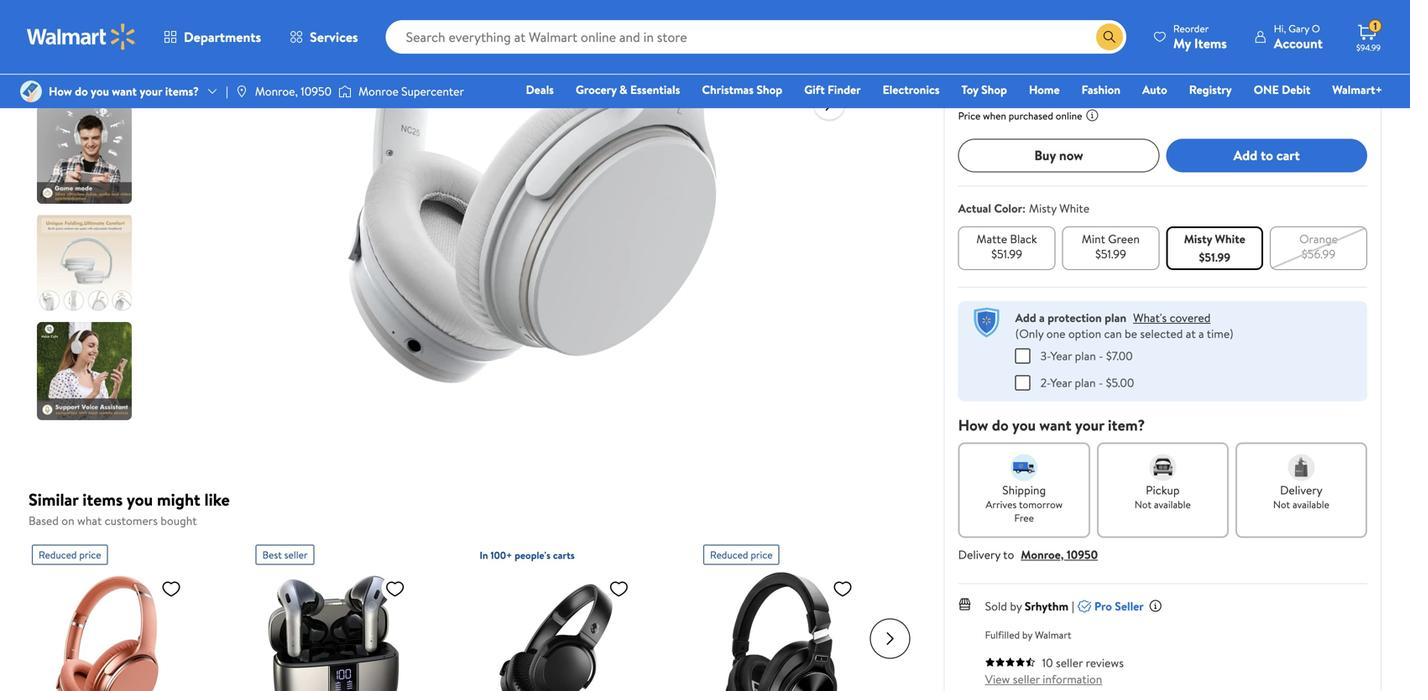 Task type: describe. For each thing, give the bounding box(es) containing it.
reduced for srhythm nc75 pro noise cancelling headphones bluetooth v5.0 wireless,40 hours playtime over-ear with microphones for tv/pc/cell phone 'image' at the bottom of the page
[[710, 548, 749, 563]]

based
[[29, 513, 59, 529]]

customers
[[105, 513, 158, 529]]

view seller information link
[[985, 672, 1103, 688]]

matte
[[977, 231, 1008, 247]]

what's
[[1134, 310, 1167, 326]]

option
[[1069, 326, 1102, 342]]

view seller information
[[985, 672, 1103, 688]]

intent image for pickup image
[[1150, 454, 1177, 481]]

supercenter
[[401, 83, 464, 99]]

add to favorites list, srhythm nc75 pro noise cancelling headphones bluetooth v5.0 wireless,40 hours playtime over-ear with microphones for tv/pc/cell phone image
[[833, 579, 853, 600]]

:
[[1023, 200, 1026, 216]]

electronics
[[883, 81, 940, 98]]

price when purchased online
[[959, 109, 1083, 123]]

color
[[994, 200, 1023, 216]]

srhythm nc25 active noise cancelling headphones bluetooth 5.3,anc stereo headset over-ear with hi-fi,mic,50h playtime,voice assistant,low latency game mode - image 5 of 5 image
[[37, 322, 135, 421]]

add to favorites list, skullcandy riff wireless xt 2 bluetooth headphones with microphone - black image
[[609, 579, 629, 600]]

reorder my items
[[1174, 21, 1227, 52]]

time)
[[1207, 326, 1234, 342]]

now $51.99
[[959, 50, 1074, 83]]

do for how do you want your item?
[[992, 415, 1009, 436]]

0 horizontal spatial white
[[1060, 200, 1090, 216]]

not for delivery
[[1274, 498, 1291, 512]]

add to cart
[[1234, 146, 1300, 165]]

walmart image
[[27, 24, 136, 50]]

srhythm nc25 active noise cancelling headphones bluetooth 5.3,anc stereo headset over-ear with hi-fi,mic,50h playtime,voice assistant,low latency game mode image
[[264, 0, 801, 385]]

hi,
[[1274, 21, 1287, 36]]

in 100+ people's carts
[[480, 549, 575, 563]]

carts
[[553, 549, 575, 563]]

how do you want your item?
[[959, 415, 1146, 436]]

fashion
[[1082, 81, 1121, 98]]

bought
[[161, 513, 197, 529]]

buy now
[[1035, 146, 1084, 165]]

actual color : misty white
[[959, 200, 1090, 216]]

selected
[[1141, 326, 1183, 342]]

pro seller
[[1095, 598, 1144, 615]]

your for item?
[[1076, 415, 1105, 436]]

$51.99 for mint green
[[1096, 246, 1127, 262]]

srhythm nc75 pro noise cancelling headphones bluetooth v5.0 wireless,40 hours playtime over-ear with microphones for tv/pc/cell phone image
[[704, 572, 860, 692]]

fulfilled by walmart
[[985, 628, 1072, 643]]

auto
[[1143, 81, 1168, 98]]

when
[[983, 109, 1007, 123]]

items?
[[165, 83, 199, 99]]

 image for how do you want your items?
[[20, 81, 42, 102]]

pickup
[[1146, 482, 1180, 499]]

view
[[985, 672, 1010, 688]]

$7.00
[[1107, 348, 1133, 364]]

christmas shop
[[702, 81, 783, 98]]

christmas shop link
[[695, 81, 790, 99]]

electronics link
[[875, 81, 948, 99]]

fulfilled
[[985, 628, 1020, 643]]

0 vertical spatial monroe,
[[255, 83, 298, 99]]

1 horizontal spatial a
[[1199, 326, 1205, 342]]

10
[[1043, 655, 1053, 672]]

o
[[1312, 21, 1321, 36]]

next media item image
[[819, 94, 840, 115]]

mint green $51.99
[[1082, 231, 1140, 262]]

buy now button
[[959, 139, 1160, 172]]

toy
[[962, 81, 979, 98]]

2-year plan - $5.00
[[1041, 375, 1135, 391]]

walmart+
[[1333, 81, 1383, 98]]

best
[[263, 548, 282, 563]]

now
[[959, 50, 1005, 83]]

cart
[[1277, 146, 1300, 165]]

intent image for shipping image
[[1011, 454, 1038, 481]]

reorder
[[1174, 21, 1209, 36]]

by for fulfilled
[[1023, 628, 1033, 643]]

100+
[[491, 549, 512, 563]]

seller for best
[[284, 548, 308, 563]]

be
[[1125, 326, 1138, 342]]

delivery for not
[[1281, 482, 1323, 499]]

$51.99 for misty white
[[1199, 249, 1231, 266]]

1 product group from the left
[[32, 539, 219, 692]]

4 product group from the left
[[704, 539, 891, 692]]

best seller
[[263, 548, 308, 563]]

orange
[[1300, 231, 1338, 247]]

similar
[[29, 488, 79, 512]]

pro
[[1095, 598, 1112, 615]]

monroe, 10950 button
[[1021, 547, 1098, 563]]

available for pickup
[[1154, 498, 1191, 512]]

departments
[[184, 28, 261, 46]]

how for how do you want your items?
[[49, 83, 72, 99]]

year for 3-
[[1051, 348, 1072, 364]]

you save $14.00
[[962, 85, 1051, 104]]

monroe supercenter
[[359, 83, 464, 99]]

online
[[1056, 109, 1083, 123]]

white inside misty white $51.99
[[1215, 231, 1246, 247]]

registry
[[1190, 81, 1232, 98]]

delivery to monroe, 10950
[[959, 547, 1098, 563]]

1 horizontal spatial 10950
[[1067, 547, 1098, 563]]

seller for 10
[[1056, 655, 1083, 672]]

4.3 stars out of 5, based on 10 seller reviews element
[[985, 658, 1036, 668]]

misty inside misty white $51.99
[[1184, 231, 1213, 247]]

services button
[[275, 17, 372, 57]]

seller for view
[[1013, 672, 1040, 688]]

what
[[77, 513, 102, 529]]

my
[[1174, 34, 1191, 52]]

hi, gary o account
[[1274, 21, 1323, 52]]

actual color list
[[955, 223, 1371, 274]]

free
[[1015, 511, 1034, 525]]

like
[[204, 488, 230, 512]]

delivery for to
[[959, 547, 1001, 563]]

might
[[157, 488, 200, 512]]

by for sold
[[1010, 598, 1022, 615]]

learn more about strikethrough prices image
[[1118, 64, 1131, 77]]

add to favorites list, veatool bluetooth headphones true wireless earbuds 60h playback led power display earphones with wireless charging case ipx7 waterproof in-ear earbuds with mic for tv smart phone computer laptop image
[[385, 579, 405, 600]]

veatool bluetooth headphones true wireless earbuds 60h playback led power display earphones with wireless charging case ipx7 waterproof in-ear earbuds with mic for tv smart phone computer laptop image
[[256, 572, 412, 692]]

fashion link
[[1074, 81, 1129, 99]]

monroe, 10950
[[255, 83, 332, 99]]

pickup not available
[[1135, 482, 1191, 512]]

deals
[[526, 81, 554, 98]]



Task type: vqa. For each thing, say whether or not it's contained in the screenshot.
"of" to the top
no



Task type: locate. For each thing, give the bounding box(es) containing it.
0 horizontal spatial |
[[226, 83, 228, 99]]

year down 3- at the right bottom of the page
[[1051, 375, 1072, 391]]

2 price from the left
[[751, 548, 773, 563]]

available down intent image for delivery
[[1293, 498, 1330, 512]]

1 year from the top
[[1051, 348, 1072, 364]]

you
[[962, 86, 980, 103]]

add left one
[[1016, 310, 1037, 326]]

add for add a protection plan what's covered (only one option can be selected at a time)
[[1016, 310, 1037, 326]]

0 vertical spatial want
[[112, 83, 137, 99]]

1 vertical spatial -
[[1099, 375, 1104, 391]]

product group containing in 100+ people's carts
[[480, 539, 667, 692]]

available down intent image for pickup
[[1154, 498, 1191, 512]]

seller
[[284, 548, 308, 563], [1056, 655, 1083, 672], [1013, 672, 1040, 688]]

you up customers
[[127, 488, 153, 512]]

$51.99 up covered
[[1199, 249, 1231, 266]]

shipping arrives tomorrow free
[[986, 482, 1063, 525]]

price down what at left
[[79, 548, 101, 563]]

delivery down intent image for delivery
[[1281, 482, 1323, 499]]

1 horizontal spatial your
[[1076, 415, 1105, 436]]

1 vertical spatial |
[[1072, 598, 1075, 615]]

year for 2-
[[1051, 375, 1072, 391]]

now
[[1060, 146, 1084, 165]]

srhythm nc25 active noise cancelling headphones bluetooth 5.3,anc stereo headset over-ear with hi-fi,mic,50h playtime,voice assistant,low latency game mode - image 4 of 5 image
[[37, 214, 135, 312]]

10950 up pro
[[1067, 547, 1098, 563]]

legal information image
[[1086, 109, 1099, 122]]

0 vertical spatial year
[[1051, 348, 1072, 364]]

one debit link
[[1247, 81, 1319, 99]]

plan for $5.00
[[1075, 375, 1096, 391]]

2 vertical spatial you
[[127, 488, 153, 512]]

mint
[[1082, 231, 1106, 247]]

delivery inside delivery not available
[[1281, 482, 1323, 499]]

arrives
[[986, 498, 1017, 512]]

toy shop link
[[954, 81, 1015, 99]]

2 available from the left
[[1293, 498, 1330, 512]]

by right fulfilled
[[1023, 628, 1033, 643]]

3-
[[1041, 348, 1051, 364]]

next slide for similar items you might like list image
[[870, 619, 911, 660]]

available inside pickup not available
[[1154, 498, 1191, 512]]

0 horizontal spatial a
[[1040, 310, 1045, 326]]

-
[[1099, 348, 1104, 364], [1099, 375, 1104, 391]]

0 vertical spatial add
[[1234, 146, 1258, 165]]

 image
[[20, 81, 42, 102], [235, 85, 248, 98]]

$51.99 inside the matte black $51.99
[[992, 246, 1023, 262]]

- left $7.00
[[1099, 348, 1104, 364]]

your left items?
[[140, 83, 162, 99]]

not down intent image for pickup
[[1135, 498, 1152, 512]]

not inside delivery not available
[[1274, 498, 1291, 512]]

walmart+ link
[[1325, 81, 1390, 99]]

$51.99 up the add a protection plan what's covered (only one option can be selected at a time)
[[1096, 246, 1127, 262]]

your for items?
[[140, 83, 162, 99]]

departments button
[[149, 17, 275, 57]]

0 vertical spatial to
[[1261, 146, 1274, 165]]

0 vertical spatial do
[[75, 83, 88, 99]]

1 horizontal spatial to
[[1261, 146, 1274, 165]]

| right the srhythm
[[1072, 598, 1075, 615]]

can
[[1105, 326, 1122, 342]]

 image left monroe, 10950
[[235, 85, 248, 98]]

1 vertical spatial you
[[1013, 415, 1036, 436]]

reduced price for srhythm nc75 pro noise cancelling headphones bluetooth v5.0 wireless,40 hours playtime over-ear with microphones for tv/pc/cell phone 'image' at the bottom of the page
[[710, 548, 773, 563]]

do for how do you want your items?
[[75, 83, 88, 99]]

0 vertical spatial misty
[[1029, 200, 1057, 216]]

product group containing best seller
[[256, 539, 443, 692]]

seller inside product "group"
[[284, 548, 308, 563]]

your left item?
[[1076, 415, 1105, 436]]

monroe
[[359, 83, 399, 99]]

one
[[1254, 81, 1279, 98]]

auto link
[[1135, 81, 1175, 99]]

0 horizontal spatial shop
[[757, 81, 783, 98]]

0 vertical spatial 10950
[[301, 83, 332, 99]]

plan for $7.00
[[1075, 348, 1096, 364]]

add
[[1234, 146, 1258, 165], [1016, 310, 1037, 326]]

add to favorites list, noise cancelling headphones wireless bluetooth 5.0, fast charge over-ear lightweight srhythm nc35 headset with microphones,mega bass 50+ hours' playtime image
[[161, 579, 181, 600]]

plan inside the add a protection plan what's covered (only one option can be selected at a time)
[[1105, 310, 1127, 326]]

walmart
[[1035, 628, 1072, 643]]

0 horizontal spatial  image
[[20, 81, 42, 102]]

you for how do you want your item?
[[1013, 415, 1036, 436]]

you down walmart image
[[91, 83, 109, 99]]

to for add
[[1261, 146, 1274, 165]]

year down one
[[1051, 348, 1072, 364]]

white
[[1060, 200, 1090, 216], [1215, 231, 1246, 247]]

green
[[1109, 231, 1140, 247]]

0 vertical spatial delivery
[[1281, 482, 1323, 499]]

information
[[1043, 672, 1103, 688]]

10950 down services dropdown button
[[301, 83, 332, 99]]

available inside delivery not available
[[1293, 498, 1330, 512]]

- for $7.00
[[1099, 348, 1104, 364]]

0 vertical spatial white
[[1060, 200, 1090, 216]]

product group
[[32, 539, 219, 692], [256, 539, 443, 692], [480, 539, 667, 692], [704, 539, 891, 692]]

| right items?
[[226, 83, 228, 99]]

0 vertical spatial your
[[140, 83, 162, 99]]

save
[[983, 86, 1005, 103]]

to left cart
[[1261, 146, 1274, 165]]

on
[[62, 513, 74, 529]]

0 horizontal spatial available
[[1154, 498, 1191, 512]]

&
[[620, 81, 628, 98]]

wpp logo image
[[972, 308, 1002, 338]]

0 horizontal spatial want
[[112, 83, 137, 99]]

debit
[[1282, 81, 1311, 98]]

one debit
[[1254, 81, 1311, 98]]

2 horizontal spatial you
[[1013, 415, 1036, 436]]

skullcandy riff wireless xt 2 bluetooth headphones with microphone - black image
[[480, 572, 636, 692]]

2 horizontal spatial seller
[[1056, 655, 1083, 672]]

shop right christmas
[[757, 81, 783, 98]]

 image
[[338, 83, 352, 100]]

gift
[[805, 81, 825, 98]]

3-Year plan - $7.00 checkbox
[[1016, 349, 1031, 364]]

orange $56.99
[[1300, 231, 1338, 262]]

1 reduced from the left
[[39, 548, 77, 563]]

seller right best
[[284, 548, 308, 563]]

search icon image
[[1103, 30, 1117, 44]]

$51.99 down color
[[992, 246, 1023, 262]]

gift finder
[[805, 81, 861, 98]]

Search search field
[[386, 20, 1127, 54]]

0 vertical spatial by
[[1010, 598, 1022, 615]]

grocery & essentials link
[[568, 81, 688, 99]]

1 vertical spatial your
[[1076, 415, 1105, 436]]

misty
[[1029, 200, 1057, 216], [1184, 231, 1213, 247]]

1 horizontal spatial monroe,
[[1021, 547, 1064, 563]]

reduced for noise cancelling headphones wireless bluetooth 5.0, fast charge over-ear lightweight srhythm nc35 headset with microphones,mega bass 50+ hours' playtime "image"
[[39, 548, 77, 563]]

what's covered button
[[1134, 310, 1211, 326]]

1 vertical spatial delivery
[[959, 547, 1001, 563]]

by right "sold"
[[1010, 598, 1022, 615]]

to down arrives
[[1004, 547, 1015, 563]]

you for similar items you might like based on what customers bought
[[127, 488, 153, 512]]

1 price from the left
[[79, 548, 101, 563]]

1 horizontal spatial price
[[751, 548, 773, 563]]

1 horizontal spatial |
[[1072, 598, 1075, 615]]

1 horizontal spatial seller
[[1013, 672, 1040, 688]]

$14.00
[[1012, 85, 1051, 104]]

2 reduced from the left
[[710, 548, 749, 563]]

(only
[[1016, 326, 1044, 342]]

0 horizontal spatial how
[[49, 83, 72, 99]]

2 not from the left
[[1274, 498, 1291, 512]]

add inside the add a protection plan what's covered (only one option can be selected at a time)
[[1016, 310, 1037, 326]]

item?
[[1108, 415, 1146, 436]]

1 vertical spatial monroe,
[[1021, 547, 1064, 563]]

plan down 3-year plan - $7.00
[[1075, 375, 1096, 391]]

items
[[83, 488, 123, 512]]

|
[[226, 83, 228, 99], [1072, 598, 1075, 615]]

1 horizontal spatial available
[[1293, 498, 1330, 512]]

by
[[1010, 598, 1022, 615], [1023, 628, 1033, 643]]

covered
[[1170, 310, 1211, 326]]

sold
[[985, 598, 1008, 615]]

monroe,
[[255, 83, 298, 99], [1021, 547, 1064, 563]]

price
[[959, 109, 981, 123]]

- for $5.00
[[1099, 375, 1104, 391]]

0 horizontal spatial do
[[75, 83, 88, 99]]

3 product group from the left
[[480, 539, 667, 692]]

how for how do you want your item?
[[959, 415, 989, 436]]

christmas
[[702, 81, 754, 98]]

price
[[79, 548, 101, 563], [751, 548, 773, 563]]

price for noise cancelling headphones wireless bluetooth 5.0, fast charge over-ear lightweight srhythm nc35 headset with microphones,mega bass 50+ hours' playtime "image"
[[79, 548, 101, 563]]

seller right the 10
[[1056, 655, 1083, 672]]

0 horizontal spatial your
[[140, 83, 162, 99]]

0 horizontal spatial delivery
[[959, 547, 1001, 563]]

srhythm nc25 active noise cancelling headphones bluetooth 5.3,anc stereo headset over-ear with hi-fi,mic,50h playtime,voice assistant,low latency game mode - image 2 of 5 image
[[37, 0, 135, 96]]

2-Year plan - $5.00 checkbox
[[1016, 376, 1031, 391]]

0 vertical spatial |
[[226, 83, 228, 99]]

you up the intent image for shipping
[[1013, 415, 1036, 436]]

1 vertical spatial do
[[992, 415, 1009, 436]]

1 available from the left
[[1154, 498, 1191, 512]]

reviews
[[1086, 655, 1124, 672]]

monroe, down free
[[1021, 547, 1064, 563]]

0 horizontal spatial to
[[1004, 547, 1015, 563]]

want left items?
[[112, 83, 137, 99]]

price up srhythm nc75 pro noise cancelling headphones bluetooth v5.0 wireless,40 hours playtime over-ear with microphones for tv/pc/cell phone 'image' at the bottom of the page
[[751, 548, 773, 563]]

1 horizontal spatial shop
[[982, 81, 1008, 98]]

shop right you
[[982, 81, 1008, 98]]

shop inside christmas shop "link"
[[757, 81, 783, 98]]

deals link
[[518, 81, 562, 99]]

want down the 2-
[[1040, 415, 1072, 436]]

not inside pickup not available
[[1135, 498, 1152, 512]]

add for add to cart
[[1234, 146, 1258, 165]]

not down intent image for delivery
[[1274, 498, 1291, 512]]

1 vertical spatial plan
[[1075, 348, 1096, 364]]

1 vertical spatial misty
[[1184, 231, 1213, 247]]

seller down 4.3 stars out of 5, based on 10 seller reviews element
[[1013, 672, 1040, 688]]

to for delivery
[[1004, 547, 1015, 563]]

tomorrow
[[1019, 498, 1063, 512]]

you for how do you want your items?
[[91, 83, 109, 99]]

seller
[[1115, 598, 1144, 615]]

purchased
[[1009, 109, 1054, 123]]

1 horizontal spatial how
[[959, 415, 989, 436]]

0 vertical spatial how
[[49, 83, 72, 99]]

1
[[1374, 19, 1378, 33]]

$51.99 inside mint green $51.99
[[1096, 246, 1127, 262]]

1 vertical spatial year
[[1051, 375, 1072, 391]]

do down walmart image
[[75, 83, 88, 99]]

plan down option
[[1075, 348, 1096, 364]]

shop for christmas shop
[[757, 81, 783, 98]]

add inside button
[[1234, 146, 1258, 165]]

plan left what's
[[1105, 310, 1127, 326]]

1 horizontal spatial reduced
[[710, 548, 749, 563]]

you inside the similar items you might like based on what customers bought
[[127, 488, 153, 512]]

1 vertical spatial by
[[1023, 628, 1033, 643]]

0 horizontal spatial monroe,
[[255, 83, 298, 99]]

want
[[112, 83, 137, 99], [1040, 415, 1072, 436]]

1 reduced price from the left
[[39, 548, 101, 563]]

not for pickup
[[1135, 498, 1152, 512]]

misty right ":"
[[1029, 200, 1057, 216]]

delivery up "sold"
[[959, 547, 1001, 563]]

finder
[[828, 81, 861, 98]]

registry link
[[1182, 81, 1240, 99]]

in
[[480, 549, 488, 563]]

monroe, down services dropdown button
[[255, 83, 298, 99]]

0 vertical spatial plan
[[1105, 310, 1127, 326]]

a right at
[[1199, 326, 1205, 342]]

home link
[[1022, 81, 1068, 99]]

- left '$5.00'
[[1099, 375, 1104, 391]]

1 horizontal spatial not
[[1274, 498, 1291, 512]]

1 horizontal spatial delivery
[[1281, 482, 1323, 499]]

reduced price for noise cancelling headphones wireless bluetooth 5.0, fast charge over-ear lightweight srhythm nc35 headset with microphones,mega bass 50+ hours' playtime "image"
[[39, 548, 101, 563]]

1 not from the left
[[1135, 498, 1152, 512]]

1 vertical spatial how
[[959, 415, 989, 436]]

protection
[[1048, 310, 1102, 326]]

pro seller info image
[[1149, 600, 1163, 613]]

intent image for delivery image
[[1288, 454, 1315, 481]]

0 horizontal spatial seller
[[284, 548, 308, 563]]

srhythm
[[1025, 598, 1069, 615]]

price for srhythm nc75 pro noise cancelling headphones bluetooth v5.0 wireless,40 hours playtime over-ear with microphones for tv/pc/cell phone 'image' at the bottom of the page
[[751, 548, 773, 563]]

0 horizontal spatial add
[[1016, 310, 1037, 326]]

0 vertical spatial you
[[91, 83, 109, 99]]

0 horizontal spatial you
[[91, 83, 109, 99]]

to inside button
[[1261, 146, 1274, 165]]

0 horizontal spatial not
[[1135, 498, 1152, 512]]

add left cart
[[1234, 146, 1258, 165]]

Walmart Site-Wide search field
[[386, 20, 1127, 54]]

shop
[[757, 81, 783, 98], [982, 81, 1008, 98]]

0 horizontal spatial misty
[[1029, 200, 1057, 216]]

1 horizontal spatial reduced price
[[710, 548, 773, 563]]

1 horizontal spatial  image
[[235, 85, 248, 98]]

available for delivery
[[1293, 498, 1330, 512]]

srhythm nc25 active noise cancelling headphones bluetooth 5.3,anc stereo headset over-ear with hi-fi,mic,50h playtime,voice assistant,low latency game mode - image 3 of 5 image
[[37, 106, 135, 204]]

2 vertical spatial plan
[[1075, 375, 1096, 391]]

do up shipping
[[992, 415, 1009, 436]]

$51.99 up $14.00
[[1011, 50, 1074, 83]]

buy
[[1035, 146, 1056, 165]]

3-year plan - $7.00
[[1041, 348, 1133, 364]]

toy shop
[[962, 81, 1008, 98]]

 image down walmart image
[[20, 81, 42, 102]]

noise cancelling headphones wireless bluetooth 5.0, fast charge over-ear lightweight srhythm nc35 headset with microphones,mega bass 50+ hours' playtime image
[[32, 572, 188, 692]]

want for items?
[[112, 83, 137, 99]]

add to cart button
[[1167, 139, 1368, 172]]

black
[[1010, 231, 1038, 247]]

$51.99 inside misty white $51.99
[[1199, 249, 1231, 266]]

misty right the 'green'
[[1184, 231, 1213, 247]]

2 reduced price from the left
[[710, 548, 773, 563]]

misty white $51.99
[[1184, 231, 1246, 266]]

1 horizontal spatial white
[[1215, 231, 1246, 247]]

 image for monroe, 10950
[[235, 85, 248, 98]]

1 horizontal spatial you
[[127, 488, 153, 512]]

0 horizontal spatial 10950
[[301, 83, 332, 99]]

2 year from the top
[[1051, 375, 1072, 391]]

shop inside toy shop link
[[982, 81, 1008, 98]]

2 product group from the left
[[256, 539, 443, 692]]

2 shop from the left
[[982, 81, 1008, 98]]

a left one
[[1040, 310, 1045, 326]]

1 vertical spatial white
[[1215, 231, 1246, 247]]

1 vertical spatial to
[[1004, 547, 1015, 563]]

add a protection plan what's covered (only one option can be selected at a time)
[[1016, 310, 1234, 342]]

0 horizontal spatial reduced price
[[39, 548, 101, 563]]

shop for toy shop
[[982, 81, 1008, 98]]

1 vertical spatial 10950
[[1067, 547, 1098, 563]]

want for item?
[[1040, 415, 1072, 436]]

actual
[[959, 200, 992, 216]]

10 seller reviews
[[1043, 655, 1124, 672]]

1 horizontal spatial want
[[1040, 415, 1072, 436]]

1 vertical spatial add
[[1016, 310, 1037, 326]]

1 shop from the left
[[757, 81, 783, 98]]

0 horizontal spatial price
[[79, 548, 101, 563]]

1 horizontal spatial do
[[992, 415, 1009, 436]]

$56.99
[[1302, 246, 1336, 262]]

$51.99 for matte black
[[992, 246, 1023, 262]]

1 vertical spatial want
[[1040, 415, 1072, 436]]

1 horizontal spatial add
[[1234, 146, 1258, 165]]

1 horizontal spatial misty
[[1184, 231, 1213, 247]]

0 horizontal spatial reduced
[[39, 548, 77, 563]]

0 vertical spatial -
[[1099, 348, 1104, 364]]



